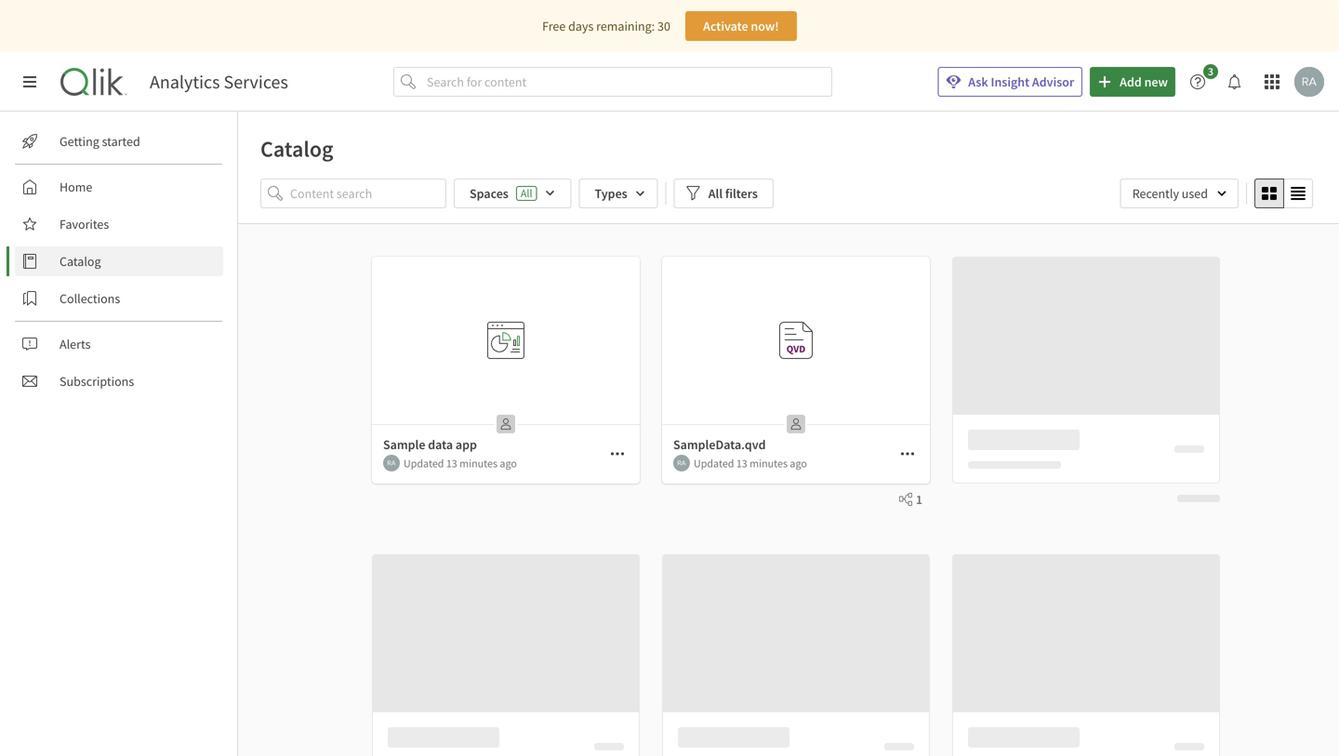 Task type: describe. For each thing, give the bounding box(es) containing it.
Recently used field
[[1121, 179, 1239, 208]]

30
[[658, 18, 671, 34]]

all for all
[[521, 186, 533, 200]]

collections
[[60, 290, 120, 307]]

data
[[428, 436, 453, 453]]

all filters button
[[674, 179, 774, 208]]

home link
[[15, 172, 223, 202]]

used
[[1182, 185, 1209, 202]]

updated for sample data app
[[404, 456, 444, 471]]

more actions image
[[610, 447, 625, 461]]

home
[[60, 179, 92, 195]]

days
[[569, 18, 594, 34]]

subscriptions link
[[15, 367, 223, 396]]

minutes for sample data app
[[460, 456, 498, 471]]

minutes for sampledata.qvd
[[750, 456, 788, 471]]

ruby anderson element for sample data app
[[383, 455, 400, 472]]

app
[[456, 436, 477, 453]]

ago for sampledata.qvd
[[790, 456, 807, 471]]

ruby anderson image for sample data app
[[383, 455, 400, 472]]

list view image
[[1291, 186, 1306, 201]]

started
[[102, 133, 140, 150]]

advisor
[[1033, 73, 1075, 90]]

0 vertical spatial catalog
[[261, 135, 334, 163]]

subscriptions
[[60, 373, 134, 390]]

ago for sample data app
[[500, 456, 517, 471]]

recently
[[1133, 185, 1180, 202]]

updated 13 minutes ago for sample data app
[[404, 456, 517, 471]]

switch view group
[[1255, 179, 1314, 208]]

alerts link
[[15, 329, 223, 359]]

free
[[542, 18, 566, 34]]

insight
[[991, 73, 1030, 90]]

1 vertical spatial sampledata.qvd
[[674, 436, 766, 453]]

more actions image
[[901, 447, 915, 461]]

navigation pane element
[[0, 119, 237, 404]]

favorites
[[60, 216, 109, 233]]

analytics services
[[150, 70, 288, 94]]

add new button
[[1091, 67, 1176, 97]]

now!
[[751, 18, 779, 34]]

updated for sampledata.qvd
[[694, 456, 734, 471]]

alerts
[[60, 336, 91, 353]]

13 for sample data app
[[446, 456, 458, 471]]

activate now! link
[[686, 11, 797, 41]]

recently used
[[1133, 185, 1209, 202]]

getting started
[[60, 133, 140, 150]]

collections link
[[15, 284, 223, 314]]

analytics
[[150, 70, 220, 94]]

getting
[[60, 133, 99, 150]]

close sidebar menu image
[[22, 74, 37, 89]]

all for all filters
[[709, 185, 723, 202]]

catalog inside 'navigation pane' element
[[60, 253, 101, 270]]

analytics services element
[[150, 70, 288, 94]]

services
[[224, 70, 288, 94]]



Task type: vqa. For each thing, say whether or not it's contained in the screenshot.
the Collections link
yes



Task type: locate. For each thing, give the bounding box(es) containing it.
2 updated 13 minutes ago from the left
[[694, 456, 807, 471]]

0 horizontal spatial sampledata.qvd
[[674, 436, 766, 453]]

new
[[1145, 73, 1169, 90]]

ruby anderson element
[[383, 455, 400, 472], [674, 455, 690, 472]]

Content search text field
[[290, 179, 447, 208]]

catalog down services
[[261, 135, 334, 163]]

13
[[446, 456, 458, 471], [737, 456, 748, 471]]

ask insight advisor
[[969, 73, 1075, 90]]

ask
[[969, 73, 989, 90]]

sample data app
[[383, 436, 477, 453]]

1 updated from the left
[[404, 456, 444, 471]]

1 updated 13 minutes ago from the left
[[404, 456, 517, 471]]

1 horizontal spatial all
[[709, 185, 723, 202]]

1 horizontal spatial ruby anderson element
[[674, 455, 690, 472]]

1 13 from the left
[[446, 456, 458, 471]]

favorites link
[[15, 209, 223, 239]]

1 horizontal spatial ago
[[790, 456, 807, 471]]

activate
[[703, 18, 749, 34]]

1 horizontal spatial 13
[[737, 456, 748, 471]]

types
[[595, 185, 628, 202]]

updated 13 minutes ago
[[404, 456, 517, 471], [694, 456, 807, 471]]

ago
[[500, 456, 517, 471], [790, 456, 807, 471]]

ruby anderson element right more actions image in the left of the page
[[674, 455, 690, 472]]

all filters
[[709, 185, 758, 202]]

all
[[709, 185, 723, 202], [521, 186, 533, 200]]

1 ago from the left
[[500, 456, 517, 471]]

getting started link
[[15, 127, 223, 156]]

updated 13 minutes ago for sampledata.qvd
[[694, 456, 807, 471]]

2 13 from the left
[[737, 456, 748, 471]]

1 minutes from the left
[[460, 456, 498, 471]]

tile view image
[[1263, 186, 1277, 201]]

sample
[[383, 436, 426, 453]]

13 for sampledata.qvd
[[737, 456, 748, 471]]

0 horizontal spatial updated
[[404, 456, 444, 471]]

1 vertical spatial catalog
[[60, 253, 101, 270]]

1 horizontal spatial sampledata.qvd
[[777, 406, 854, 420]]

updated
[[404, 456, 444, 471], [694, 456, 734, 471]]

ruby anderson image
[[1295, 67, 1325, 97], [383, 455, 400, 472], [674, 455, 690, 472]]

1 horizontal spatial ruby anderson image
[[674, 455, 690, 472]]

sampledata.qvd
[[777, 406, 854, 420], [674, 436, 766, 453]]

0 vertical spatial sampledata.qvd
[[777, 406, 854, 420]]

activate now!
[[703, 18, 779, 34]]

Search for content text field
[[423, 67, 833, 97]]

0 horizontal spatial updated 13 minutes ago
[[404, 456, 517, 471]]

catalog
[[261, 135, 334, 163], [60, 253, 101, 270]]

all right spaces
[[521, 186, 533, 200]]

1 ruby anderson element from the left
[[383, 455, 400, 472]]

1
[[916, 491, 923, 508]]

0 horizontal spatial minutes
[[460, 456, 498, 471]]

1 button
[[892, 491, 923, 508]]

filters region
[[238, 175, 1340, 223]]

1 horizontal spatial updated
[[694, 456, 734, 471]]

2 minutes from the left
[[750, 456, 788, 471]]

0 horizontal spatial catalog
[[60, 253, 101, 270]]

0 horizontal spatial 13
[[446, 456, 458, 471]]

ruby anderson element for sampledata.qvd
[[674, 455, 690, 472]]

3
[[1208, 64, 1214, 79]]

1 horizontal spatial minutes
[[750, 456, 788, 471]]

0 horizontal spatial ago
[[500, 456, 517, 471]]

all left filters
[[709, 185, 723, 202]]

spaces
[[470, 185, 509, 202]]

1 horizontal spatial catalog
[[261, 135, 334, 163]]

types button
[[579, 179, 658, 208]]

1 horizontal spatial updated 13 minutes ago
[[694, 456, 807, 471]]

3 button
[[1183, 64, 1224, 97]]

minutes
[[460, 456, 498, 471], [750, 456, 788, 471]]

2 ruby anderson element from the left
[[674, 455, 690, 472]]

catalog link
[[15, 247, 223, 276]]

remaining:
[[596, 18, 655, 34]]

0 horizontal spatial all
[[521, 186, 533, 200]]

2 updated from the left
[[694, 456, 734, 471]]

add
[[1120, 73, 1142, 90]]

catalog down favorites
[[60, 253, 101, 270]]

ruby anderson element down sample in the bottom left of the page
[[383, 455, 400, 472]]

0 horizontal spatial ruby anderson image
[[383, 455, 400, 472]]

2 horizontal spatial ruby anderson image
[[1295, 67, 1325, 97]]

filters
[[726, 185, 758, 202]]

add new
[[1120, 73, 1169, 90]]

ruby anderson image for sampledata.qvd
[[674, 455, 690, 472]]

2 ago from the left
[[790, 456, 807, 471]]

all inside dropdown button
[[709, 185, 723, 202]]

free days remaining: 30
[[542, 18, 671, 34]]

ask insight advisor button
[[938, 67, 1083, 97]]

0 horizontal spatial ruby anderson element
[[383, 455, 400, 472]]



